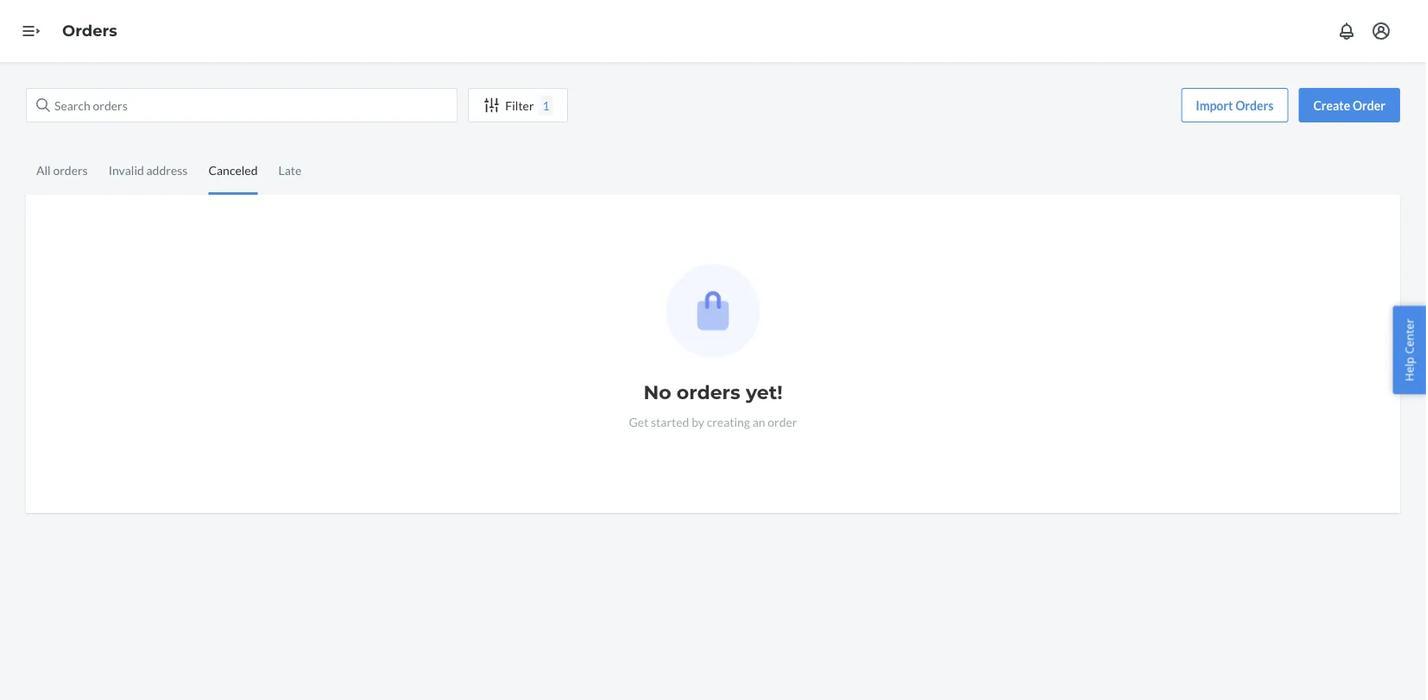 Task type: locate. For each thing, give the bounding box(es) containing it.
started
[[651, 415, 689, 429]]

1 vertical spatial orders
[[677, 381, 740, 404]]

0 vertical spatial orders
[[62, 21, 117, 40]]

1 vertical spatial orders
[[1235, 98, 1274, 113]]

open account menu image
[[1371, 21, 1392, 41]]

filter 1
[[505, 98, 550, 113]]

by
[[692, 415, 704, 429]]

canceled
[[208, 163, 258, 177]]

0 vertical spatial orders
[[53, 163, 88, 177]]

filter
[[505, 98, 534, 113]]

address
[[146, 163, 188, 177]]

help center button
[[1393, 306, 1426, 395]]

help
[[1401, 357, 1417, 382]]

Search orders text field
[[26, 88, 458, 123]]

an
[[752, 415, 765, 429]]

get
[[629, 415, 649, 429]]

late
[[278, 163, 302, 177]]

import orders button
[[1181, 88, 1288, 123]]

invalid
[[109, 163, 144, 177]]

1
[[543, 98, 550, 113]]

no orders yet!
[[643, 381, 783, 404]]

1 horizontal spatial orders
[[1235, 98, 1274, 113]]

orders link
[[62, 21, 117, 40]]

orders right all
[[53, 163, 88, 177]]

0 horizontal spatial orders
[[53, 163, 88, 177]]

all
[[36, 163, 51, 177]]

no
[[643, 381, 671, 404]]

yet!
[[746, 381, 783, 404]]

orders right import
[[1235, 98, 1274, 113]]

order
[[1353, 98, 1386, 113]]

orders
[[53, 163, 88, 177], [677, 381, 740, 404]]

orders for no
[[677, 381, 740, 404]]

orders up get started by creating an order
[[677, 381, 740, 404]]

1 horizontal spatial orders
[[677, 381, 740, 404]]

0 horizontal spatial orders
[[62, 21, 117, 40]]

orders right open navigation icon
[[62, 21, 117, 40]]

import orders
[[1196, 98, 1274, 113]]

orders
[[62, 21, 117, 40], [1235, 98, 1274, 113]]



Task type: describe. For each thing, give the bounding box(es) containing it.
orders inside button
[[1235, 98, 1274, 113]]

create
[[1313, 98, 1350, 113]]

empty list image
[[666, 264, 760, 358]]

open notifications image
[[1336, 21, 1357, 41]]

create order
[[1313, 98, 1386, 113]]

creating
[[707, 415, 750, 429]]

order
[[768, 415, 797, 429]]

import
[[1196, 98, 1233, 113]]

search image
[[36, 98, 50, 112]]

get started by creating an order
[[629, 415, 797, 429]]

invalid address
[[109, 163, 188, 177]]

center
[[1401, 319, 1417, 354]]

create order link
[[1299, 88, 1400, 123]]

open navigation image
[[21, 21, 41, 41]]

help center
[[1401, 319, 1417, 382]]

orders for all
[[53, 163, 88, 177]]

all orders
[[36, 163, 88, 177]]



Task type: vqa. For each thing, say whether or not it's contained in the screenshot.
Each
no



